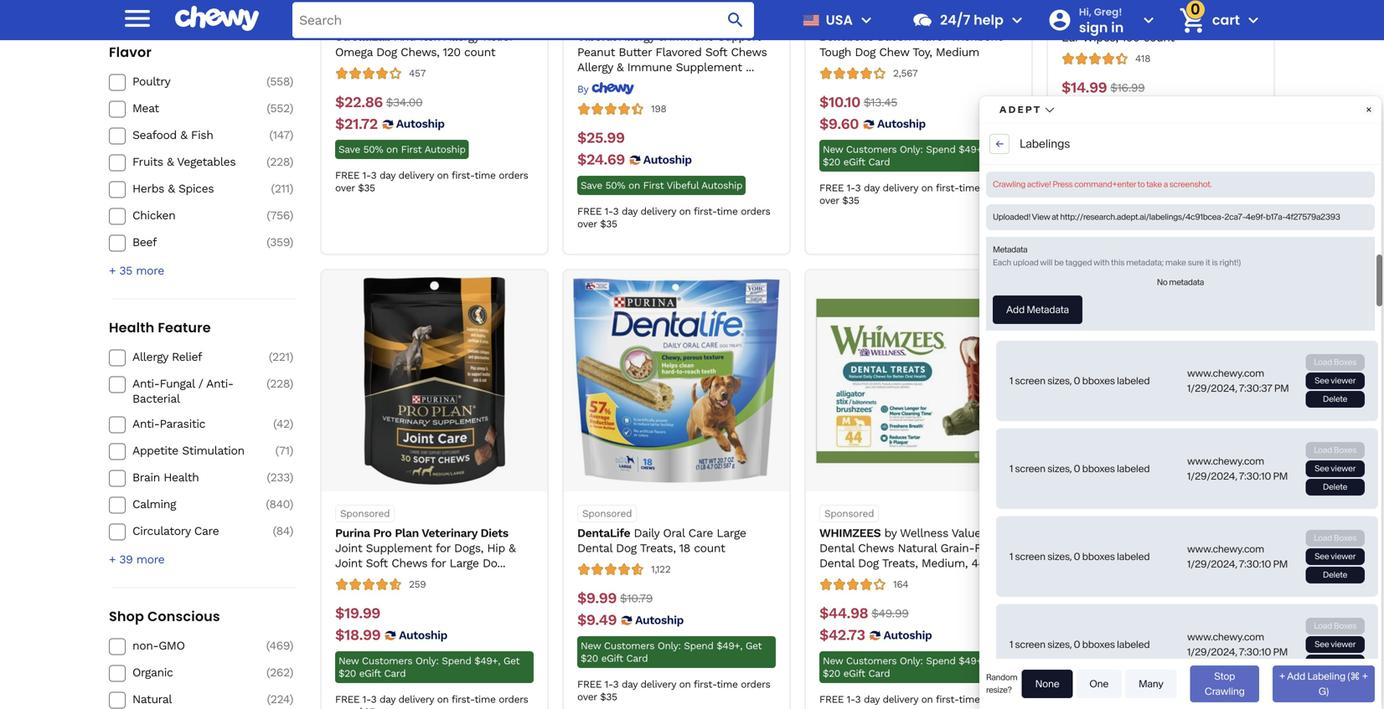 Task type: locate. For each thing, give the bounding box(es) containing it.
customers for $10.10
[[846, 144, 897, 156]]

whimzees by wellness value box dental chews natural grain-free dental dog treats, medium, 44 count image
[[815, 277, 1023, 485]]

3 more from the left
[[857, 5, 884, 19]]

allergy
[[444, 30, 479, 44], [619, 30, 655, 44], [577, 60, 613, 74], [132, 350, 168, 364]]

sponsored up purina
[[340, 508, 390, 520]]

0 horizontal spatial more choices available
[[372, 5, 496, 19]]

submit search image
[[726, 10, 746, 30]]

) up ( 42 )
[[289, 350, 293, 364]]

1 vertical spatial more
[[136, 553, 164, 567]]

dog right the eucalyptus
[[1232, 15, 1252, 29]]

0 horizontal spatial count
[[464, 45, 495, 59]]

( 228 )
[[266, 155, 293, 169], [266, 377, 293, 391]]

count right 120
[[464, 45, 495, 59]]

( for non-gmo
[[266, 639, 269, 653]]

first-
[[1178, 168, 1201, 179], [452, 170, 475, 182], [936, 182, 959, 194], [694, 206, 717, 217], [1178, 666, 1201, 678], [694, 679, 717, 691], [452, 694, 475, 706], [936, 694, 959, 706]]

4 ) from the top
[[289, 155, 293, 169]]

& right vera
[[1158, 15, 1165, 29]]

1 vertical spatial chews
[[858, 542, 894, 555]]

50% down $24.69 text box
[[605, 180, 625, 191]]

) down ( 840 )
[[289, 524, 293, 538]]

treats, inside 'by wellness value box dental chews natural grain-free dental dog treats, medium, 44 co...'
[[882, 557, 918, 570]]

1 horizontal spatial relief
[[483, 30, 513, 44]]

first
[[401, 144, 422, 156], [643, 180, 664, 191], [1163, 640, 1184, 652]]

0 vertical spatial relief
[[483, 30, 513, 44]]

purina pro plan veterinary diets joint supplement for dogs, hip & joint soft chews for large dogs, 30 count image
[[331, 277, 538, 485]]

dog down benebone
[[855, 45, 876, 59]]

0 vertical spatial +
[[109, 264, 116, 278]]

calming
[[132, 498, 176, 511]]

sponsored up dentalife
[[582, 508, 632, 520]]

save 50% on first vibeful autoship
[[581, 180, 742, 191]]

count down account menu icon
[[1143, 30, 1175, 44]]

1 horizontal spatial choices
[[645, 5, 688, 19]]

0 horizontal spatial first
[[401, 144, 422, 156]]

egift down $9.60 text field
[[843, 156, 865, 168]]

1 + from the top
[[109, 264, 116, 278]]

13 ) from the top
[[289, 498, 293, 511]]

) down ( 221 )
[[289, 377, 293, 391]]

cart menu image
[[1243, 10, 1263, 30]]

2 more from the top
[[136, 553, 164, 567]]

immune up the flavored on the top of page
[[669, 30, 714, 44]]

bacon flavor wishbone tough dog chew toy, medium
[[819, 30, 1004, 59]]

1 horizontal spatial count
[[694, 542, 725, 555]]

0 horizontal spatial vibeful
[[577, 30, 616, 44]]

$35
[[1084, 180, 1101, 192], [358, 182, 375, 194], [842, 195, 859, 207], [600, 218, 617, 230], [1084, 679, 1101, 691], [600, 691, 617, 703], [358, 707, 375, 710]]

10 ) from the top
[[289, 417, 293, 431]]

1 vertical spatial immune
[[627, 60, 672, 74]]

new down $42.73 text box
[[823, 655, 843, 667]]

$9.49 text field
[[577, 611, 617, 630]]

0 horizontal spatial natural
[[132, 693, 172, 707]]

cart link
[[1172, 0, 1240, 40]]

0 horizontal spatial available
[[449, 5, 496, 19]]

large down dogs,
[[449, 557, 479, 570]]

1 sponsored from the left
[[340, 508, 390, 520]]

2 horizontal spatial more
[[857, 5, 884, 19]]

soft
[[705, 45, 727, 59], [366, 557, 388, 570]]

0 vertical spatial soft
[[705, 45, 727, 59]]

supplement down the flavored on the top of page
[[676, 60, 742, 74]]

new for $10.10
[[823, 144, 843, 156]]

3 down $9.49 text field
[[613, 679, 619, 691]]

1 horizontal spatial chews
[[731, 45, 767, 59]]

egift
[[1085, 142, 1107, 154], [843, 156, 865, 168], [601, 653, 623, 665], [359, 668, 381, 680], [843, 668, 865, 680]]

2 vertical spatial chews
[[391, 557, 427, 570]]

756
[[270, 208, 289, 222]]

1 horizontal spatial save
[[581, 180, 602, 191]]

12 ) from the top
[[289, 471, 293, 485]]

0 vertical spatial 50%
[[363, 144, 383, 156]]

8 ) from the top
[[289, 350, 293, 364]]

circulatory care
[[132, 524, 219, 538]]

dog inside 'by wellness value box dental chews natural grain-free dental dog treats, medium, 44 co...'
[[858, 557, 879, 570]]

2 horizontal spatial chews
[[858, 542, 894, 555]]

natural inside 'by wellness value box dental chews natural grain-free dental dog treats, medium, 44 co...'
[[898, 542, 937, 555]]

supplement inside sponsored purina pro plan veterinary diets joint supplement for dogs, hip & joint soft chews for large do...
[[366, 542, 432, 555]]

parasitic
[[160, 417, 205, 431]]

$49+, for $10.10
[[959, 144, 985, 156]]

more choices available up bacon flavor wishbone tough dog chew toy, medium
[[857, 5, 981, 19]]

) up ( 552 )
[[289, 74, 293, 88]]

) for fruits & vegetables
[[289, 155, 293, 169]]

1 vertical spatial +
[[109, 553, 116, 567]]

large inside daily oral care large dental dog treats, 18 count
[[717, 526, 746, 540]]

17 ) from the top
[[289, 693, 293, 707]]

3 more choices available from the left
[[857, 5, 981, 19]]

2 more from the left
[[614, 5, 641, 19]]

new customers only: spend $49+, get $20 egift card for $10.10
[[823, 144, 1004, 168]]

count inside anti itch allergy relief omega dog chews, 120 count
[[464, 45, 495, 59]]

3 down save 50% on first autoship
[[371, 170, 376, 182]]

( for appetite stimulation
[[275, 444, 279, 458]]

( for herbs & spices
[[271, 182, 275, 195]]

7 ) from the top
[[289, 235, 293, 249]]

2 vertical spatial 50%
[[1117, 640, 1137, 652]]

1 vertical spatial relief
[[172, 350, 202, 364]]

$19.99 text field
[[335, 605, 380, 623]]

$42.73 text field
[[819, 627, 865, 645]]

pawtection
[[1184, 526, 1244, 540]]

dog inside anti itch allergy relief omega dog chews, 120 count
[[376, 45, 397, 59]]

418
[[1135, 53, 1150, 64]]

seafood
[[132, 128, 177, 142]]

dog down the daily
[[616, 542, 637, 555]]

chews inside 'by wellness value box dental chews natural grain-free dental dog treats, medium, 44 co...'
[[858, 542, 894, 555]]

choices for $10.10
[[887, 5, 930, 19]]

count for $22.86
[[464, 45, 495, 59]]

15 ) from the top
[[289, 639, 293, 653]]

2 vertical spatial first
[[1163, 640, 1184, 652]]

0 vertical spatial first
[[401, 144, 422, 156]]

hi, greg! sign in
[[1079, 5, 1124, 37]]

2 ) from the top
[[289, 101, 293, 115]]

allergy down health feature at the top of the page
[[132, 350, 168, 364]]

card for $10.10
[[868, 156, 890, 168]]

2 + from the top
[[109, 553, 116, 567]]

+ for flavor
[[109, 264, 116, 278]]

) for poultry
[[289, 74, 293, 88]]

1 vertical spatial count
[[464, 45, 495, 59]]

save extra 50% with first autoship
[[1065, 640, 1227, 652]]

0 vertical spatial natural
[[898, 542, 937, 555]]

free
[[974, 542, 998, 555]]

only: for $9.99
[[658, 640, 681, 652]]

9 ) from the top
[[289, 377, 293, 391]]

50% left with
[[1117, 640, 1137, 652]]

1 horizontal spatial available
[[691, 5, 739, 19]]

new customers only: spend $49+, get $20 egift card down $13.45 text box
[[823, 144, 1004, 168]]

( 42 )
[[273, 417, 293, 431]]

0 horizontal spatial chews
[[391, 557, 427, 570]]

2 horizontal spatial count
[[1143, 30, 1175, 44]]

& left fish
[[180, 128, 187, 142]]

fruits & vegetables
[[132, 155, 236, 169]]

224
[[270, 693, 289, 707]]

) for anti-parasitic
[[289, 417, 293, 431]]

) for natural
[[289, 693, 293, 707]]

0 vertical spatial more
[[136, 264, 164, 278]]

brain health
[[132, 471, 199, 485]]

relief up fungal
[[172, 350, 202, 364]]

2 horizontal spatial save
[[1065, 640, 1087, 652]]

free down $9.49 text field
[[577, 679, 602, 691]]

get for $44.98
[[988, 655, 1004, 667]]

1 horizontal spatial care
[[688, 526, 713, 540]]

$17.95 text field
[[1062, 590, 1104, 608]]

1 horizontal spatial large
[[717, 526, 746, 540]]

) up "( 84 )"
[[289, 498, 293, 511]]

14 ) from the top
[[289, 524, 293, 538]]

flavor up "poultry"
[[109, 43, 152, 61]]

dental inside daily oral care large dental dog treats, 18 count
[[577, 542, 612, 555]]

chewy image
[[591, 82, 634, 95]]

spend
[[1168, 129, 1198, 141], [926, 144, 956, 156], [684, 640, 713, 652], [442, 655, 471, 667], [926, 655, 956, 667]]

new customers only: spend $49+, get $20 egift card
[[1065, 129, 1246, 154], [823, 144, 1004, 168], [581, 640, 762, 665], [338, 655, 520, 680], [823, 655, 1004, 680]]

) for organic
[[289, 666, 293, 680]]

autoship for $42.73
[[884, 629, 932, 642]]

16 ) from the top
[[289, 666, 293, 680]]

care down calming link
[[194, 524, 219, 538]]

customers down $42.73 text box
[[846, 655, 897, 667]]

anti-parasitic link
[[132, 417, 251, 432]]

save down $21.72 text field
[[338, 144, 360, 156]]

) down ( 552 )
[[289, 128, 293, 142]]

free down $42.73 text box
[[819, 694, 844, 706]]

time
[[1201, 168, 1222, 179], [475, 170, 496, 182], [959, 182, 980, 194], [717, 206, 738, 217], [1201, 666, 1222, 678], [717, 679, 738, 691], [475, 694, 496, 706], [959, 694, 980, 706]]

$34.00 text field
[[386, 93, 423, 112]]

) for circulatory care
[[289, 524, 293, 538]]

large inside sponsored purina pro plan veterinary diets joint supplement for dogs, hip & joint soft chews for large do...
[[449, 557, 479, 570]]

+ left 39
[[109, 553, 116, 567]]

$14.99 text field
[[1062, 79, 1107, 97]]

84
[[276, 524, 289, 538]]

sponsored up 'paw'
[[1067, 508, 1116, 520]]

0 horizontal spatial treats,
[[640, 542, 676, 555]]

account menu image
[[1138, 10, 1159, 30]]

autoship for $24.69
[[643, 153, 692, 167]]

1 vertical spatial natural
[[132, 693, 172, 707]]

0 vertical spatial vibeful
[[577, 30, 616, 44]]

$14.24
[[1062, 100, 1107, 118]]

only: for $10.10
[[900, 144, 923, 156]]

2 horizontal spatial available
[[933, 5, 981, 19]]

+ for health feature
[[109, 553, 116, 567]]

( 552 )
[[267, 101, 293, 115]]

choices up the itch
[[403, 5, 445, 19]]

0 vertical spatial save
[[338, 144, 360, 156]]

0 horizontal spatial supplement
[[366, 542, 432, 555]]

Product search field
[[292, 2, 754, 38]]

1 more from the left
[[372, 5, 399, 19]]

supplement down 'plan'
[[366, 542, 432, 555]]

552
[[270, 101, 289, 115]]

0 horizontal spatial 50%
[[363, 144, 383, 156]]

soft inside allergy & immune support peanut butter flavored soft chews allergy & immune supplement ...
[[705, 45, 727, 59]]

71
[[279, 444, 289, 458]]

get for $10.10
[[988, 144, 1004, 156]]

457
[[409, 67, 426, 79]]

herbs
[[132, 182, 164, 195]]

) down ( 71 )
[[289, 471, 293, 485]]

$20 down $9.60 text field
[[823, 156, 840, 168]]

plan
[[395, 526, 419, 540]]

2 horizontal spatial more choices available
[[857, 5, 981, 19]]

1 228 from the top
[[270, 155, 289, 169]]

147
[[273, 128, 289, 142]]

)
[[289, 74, 293, 88], [289, 101, 293, 115], [289, 128, 293, 142], [289, 155, 293, 169], [289, 182, 293, 195], [289, 208, 293, 222], [289, 235, 293, 249], [289, 350, 293, 364], [289, 377, 293, 391], [289, 417, 293, 431], [289, 444, 293, 458], [289, 471, 293, 485], [289, 498, 293, 511], [289, 524, 293, 538], [289, 639, 293, 653], [289, 666, 293, 680], [289, 693, 293, 707]]

new customers only: spend $49+, get $20 egift card down "$10.79" text box
[[581, 640, 762, 665]]

228 down 221
[[270, 377, 289, 391]]

$35 down extra
[[1084, 679, 1101, 691]]

autoship
[[396, 117, 445, 131], [877, 117, 926, 131], [424, 144, 466, 156], [643, 153, 692, 167], [701, 180, 742, 191], [635, 614, 684, 627], [399, 629, 447, 642], [884, 629, 932, 642], [1186, 640, 1227, 652]]

card
[[1111, 142, 1132, 154], [868, 156, 890, 168], [626, 653, 648, 665], [384, 668, 406, 680], [868, 668, 890, 680]]

221
[[272, 350, 289, 364]]

spend for $9.99
[[684, 640, 713, 652]]

2 sponsored from the left
[[582, 508, 632, 520]]

balm,
[[1166, 542, 1196, 555]]

more choices available up the itch
[[372, 5, 496, 19]]

orders
[[1225, 168, 1255, 179], [499, 170, 528, 182], [983, 182, 1012, 194], [741, 206, 770, 217], [1225, 666, 1255, 678], [741, 679, 770, 691], [499, 694, 528, 706], [983, 694, 1012, 706]]

care up 18
[[688, 526, 713, 540]]

chews up ...
[[731, 45, 767, 59]]

flavor up toy,
[[914, 30, 947, 44]]

50% for save 50% on first vibeful autoship
[[605, 180, 625, 191]]

11 ) from the top
[[289, 444, 293, 458]]

joint
[[335, 542, 362, 555], [335, 557, 362, 570]]

anti itch allergy relief omega dog chews, 120 count
[[335, 30, 513, 59]]

count inside daily oral care large dental dog treats, 18 count
[[694, 542, 725, 555]]

customers down $18.99 text field
[[362, 655, 412, 667]]

first for vibeful
[[643, 180, 664, 191]]

1 vertical spatial supplement
[[366, 542, 432, 555]]

sponsored up whimzees
[[824, 508, 874, 520]]

health
[[109, 318, 154, 337], [164, 471, 199, 485]]

1 horizontal spatial flavor
[[914, 30, 947, 44]]

1 horizontal spatial 50%
[[605, 180, 625, 191]]

2 horizontal spatial 50%
[[1117, 640, 1137, 652]]

1 horizontal spatial more choices available
[[614, 5, 739, 19]]

1 vertical spatial ( 228 )
[[266, 377, 293, 391]]

0 horizontal spatial more
[[372, 5, 399, 19]]

1 ) from the top
[[289, 74, 293, 88]]

$49+, for $9.99
[[717, 640, 742, 652]]

count right 18
[[694, 542, 725, 555]]

soft down support
[[705, 45, 727, 59]]

( for chicken
[[267, 208, 270, 222]]

circulatory care link
[[132, 524, 251, 539]]

1 vertical spatial large
[[449, 557, 479, 570]]

get for $9.99
[[746, 640, 762, 652]]

stimulation
[[182, 444, 244, 458]]

& right hip
[[509, 542, 516, 555]]

39
[[119, 553, 133, 567]]

2 vertical spatial count
[[694, 542, 725, 555]]

brain
[[132, 471, 160, 485]]

+ left 35 on the top left of the page
[[109, 264, 116, 278]]

1 horizontal spatial menu image
[[856, 10, 876, 30]]

poultry
[[132, 74, 170, 88]]

1 horizontal spatial natural
[[898, 542, 937, 555]]

1- down $42.73 text box
[[847, 694, 855, 706]]

pro
[[373, 526, 392, 540]]

1 horizontal spatial supplement
[[676, 60, 742, 74]]

1 vertical spatial treats,
[[882, 557, 918, 570]]

1 choices from the left
[[403, 5, 445, 19]]

0 vertical spatial 228
[[270, 155, 289, 169]]

get
[[1230, 129, 1246, 141], [988, 144, 1004, 156], [746, 640, 762, 652], [503, 655, 520, 667], [988, 655, 1004, 667]]

customers down $9.60 text field
[[846, 144, 897, 156]]

more choices available up the flavored on the top of page
[[614, 5, 739, 19]]

$17.95
[[1062, 590, 1104, 607]]

sign
[[1079, 18, 1108, 37]]

0 vertical spatial count
[[1143, 30, 1175, 44]]

3 available from the left
[[933, 5, 981, 19]]

relief inside anti itch allergy relief omega dog chews, 120 count
[[483, 30, 513, 44]]

228 down 147
[[270, 155, 289, 169]]

egift for $10.10
[[843, 156, 865, 168]]

1 horizontal spatial first
[[643, 180, 664, 191]]

autoship for $18.99
[[399, 629, 447, 642]]

3 ) from the top
[[289, 128, 293, 142]]

1 ( 228 ) from the top
[[266, 155, 293, 169]]

+
[[109, 264, 116, 278], [109, 553, 116, 567]]

chews,
[[401, 45, 439, 59]]

1 available from the left
[[449, 5, 496, 19]]

menu image
[[121, 1, 154, 35], [856, 10, 876, 30]]

1 horizontal spatial more
[[614, 5, 641, 19]]

5 ) from the top
[[289, 182, 293, 195]]

peanut
[[577, 45, 615, 59]]

0 vertical spatial health
[[109, 318, 154, 337]]

1 more choices available from the left
[[372, 5, 496, 19]]

more right 35 on the top left of the page
[[136, 264, 164, 278]]

) down ( 211 ) on the top left of the page
[[289, 208, 293, 222]]

1 more from the top
[[136, 264, 164, 278]]

$20 for $10.10
[[823, 156, 840, 168]]

health down the appetite stimulation
[[164, 471, 199, 485]]

6 ) from the top
[[289, 208, 293, 222]]

$20 down $14.24
[[1065, 142, 1082, 154]]

3 down save 50% on first vibeful autoship
[[613, 206, 619, 217]]

$10.10 $13.45
[[819, 93, 897, 111]]

egift down $9.49 text field
[[601, 653, 623, 665]]

50%
[[363, 144, 383, 156], [605, 180, 625, 191], [1117, 640, 1137, 652]]

new customers only: spend $49+, get $20 egift card up free 1-3 day delivery on first-time orders
[[823, 655, 1004, 680]]

4 sponsored from the left
[[1067, 508, 1116, 520]]

0 horizontal spatial soft
[[366, 557, 388, 570]]

treats, up 164
[[882, 557, 918, 570]]

2 228 from the top
[[270, 377, 289, 391]]

...
[[746, 60, 754, 74]]

$22.86
[[335, 93, 383, 111]]

( for anti-parasitic
[[273, 417, 276, 431]]

allergy relief
[[132, 350, 202, 364]]

supplement inside allergy & immune support peanut butter flavored soft chews allergy & immune supplement ...
[[676, 60, 742, 74]]

1 vertical spatial 228
[[270, 377, 289, 391]]

$22.86 $34.00
[[335, 93, 423, 111]]

$18.99 text field
[[335, 627, 380, 645]]

3 down $9.60 text field
[[855, 182, 861, 194]]

) up ( 71 )
[[289, 417, 293, 431]]

more right usa
[[857, 5, 884, 19]]

0 horizontal spatial save
[[338, 144, 360, 156]]

1 vertical spatial first
[[643, 180, 664, 191]]

$22.86 text field
[[335, 93, 383, 112]]

0 horizontal spatial large
[[449, 557, 479, 570]]

only:
[[1142, 129, 1165, 141], [900, 144, 923, 156], [658, 640, 681, 652], [415, 655, 439, 667], [900, 655, 923, 667]]

natural down wellness
[[898, 542, 937, 555]]

0 vertical spatial ( 228 )
[[266, 155, 293, 169]]

) for appetite stimulation
[[289, 444, 293, 458]]

$21.72 text field
[[335, 115, 378, 133]]

chews inside sponsored purina pro plan veterinary diets joint supplement for dogs, hip & joint soft chews for large do...
[[391, 557, 427, 570]]

delivery
[[1125, 168, 1160, 179], [398, 170, 434, 182], [883, 182, 918, 194], [640, 206, 676, 217], [1125, 666, 1160, 678], [640, 679, 676, 691], [398, 694, 434, 706], [883, 694, 918, 706]]

1 horizontal spatial health
[[164, 471, 199, 485]]

extra
[[1090, 640, 1114, 652]]

) up ( 262 )
[[289, 639, 293, 653]]

( for calming
[[266, 498, 269, 511]]

1- down $18.99 text field
[[362, 694, 371, 706]]

available up wishbone
[[933, 5, 981, 19]]

items image
[[1177, 6, 1207, 35]]

flavored
[[655, 45, 702, 59]]

stick
[[1228, 542, 1253, 555]]

sponsored inside sponsored purina pro plan veterinary diets joint supplement for dogs, hip & joint soft chews for large do...
[[340, 508, 390, 520]]

$20 down $9.49 text field
[[581, 653, 598, 665]]

1 horizontal spatial soft
[[705, 45, 727, 59]]

$16.99 text field
[[1110, 79, 1145, 97]]

spend for $44.98
[[926, 655, 956, 667]]

2 horizontal spatial choices
[[887, 5, 930, 19]]

anti- for parasitic
[[132, 417, 160, 431]]

0 vertical spatial chews
[[731, 45, 767, 59]]

) down ( 262 )
[[289, 693, 293, 707]]

$20 down $42.73 text box
[[823, 668, 840, 680]]

chews up 259 in the left of the page
[[391, 557, 427, 570]]

sponsored inside sponsored pawtection dog paw protector balm, 2-oz stick
[[1067, 508, 1116, 520]]

0 vertical spatial treats,
[[640, 542, 676, 555]]

large
[[717, 526, 746, 540], [449, 557, 479, 570]]

appetite
[[132, 444, 178, 458]]

1 horizontal spatial treats,
[[882, 557, 918, 570]]

2 available from the left
[[691, 5, 739, 19]]

( 228 ) down 221
[[266, 377, 293, 391]]

840
[[269, 498, 289, 511]]

help menu image
[[1007, 10, 1027, 30]]

large right 'oral'
[[717, 526, 746, 540]]

0 horizontal spatial choices
[[403, 5, 445, 19]]

( for anti-fungal / anti- bacterial
[[266, 377, 270, 391]]

help
[[974, 10, 1004, 29]]

allergy inside anti itch allergy relief omega dog chews, 120 count
[[444, 30, 479, 44]]

anti-fungal / anti- bacterial
[[132, 377, 233, 406]]

) for calming
[[289, 498, 293, 511]]

2 vertical spatial save
[[1065, 640, 1087, 652]]

3 choices from the left
[[887, 5, 930, 19]]

262
[[270, 666, 289, 680]]

new for $44.98
[[823, 655, 843, 667]]

1 vertical spatial save
[[581, 180, 602, 191]]

1 vertical spatial joint
[[335, 557, 362, 570]]

2 ( 228 ) from the top
[[266, 377, 293, 391]]

0 vertical spatial joint
[[335, 542, 362, 555]]

dog inside daily oral care large dental dog treats, 18 count
[[616, 542, 637, 555]]

1 vertical spatial soft
[[366, 557, 388, 570]]

medium
[[936, 45, 979, 59]]

( for organic
[[266, 666, 270, 680]]

$9.99 text field
[[577, 590, 617, 608]]

anti-
[[132, 377, 160, 391], [206, 377, 233, 391], [132, 417, 160, 431]]

$9.60 text field
[[819, 115, 859, 133]]

natural down organic
[[132, 693, 172, 707]]

(
[[266, 74, 270, 88], [267, 101, 270, 115], [269, 128, 273, 142], [266, 155, 270, 169], [271, 182, 275, 195], [267, 208, 270, 222], [267, 235, 270, 249], [269, 350, 272, 364], [266, 377, 270, 391], [273, 417, 276, 431], [275, 444, 279, 458], [267, 471, 270, 485], [266, 498, 269, 511], [273, 524, 276, 538], [266, 639, 269, 653], [266, 666, 270, 680], [267, 693, 270, 707]]

new down $9.49 text field
[[581, 640, 601, 652]]

save for sponsored
[[1065, 640, 1087, 652]]

) for chicken
[[289, 208, 293, 222]]

oral
[[663, 526, 685, 540]]

dog left 'paw'
[[1062, 542, 1082, 555]]

$10.10
[[819, 93, 860, 111]]

0 vertical spatial supplement
[[676, 60, 742, 74]]

md
[[1083, 15, 1101, 29]]

egift down $42.73 text box
[[843, 668, 865, 680]]

soft down the pro
[[366, 557, 388, 570]]

non-gmo
[[132, 639, 185, 653]]

immune down butter
[[627, 60, 672, 74]]

1 horizontal spatial vibeful
[[667, 180, 699, 191]]

appetite stimulation link
[[132, 444, 251, 459]]

1 vertical spatial 50%
[[605, 180, 625, 191]]

card for $9.99
[[626, 653, 648, 665]]

more for $10.10
[[857, 5, 884, 19]]

& down butter
[[617, 60, 624, 74]]

0 vertical spatial large
[[717, 526, 746, 540]]



Task type: vqa. For each thing, say whether or not it's contained in the screenshot.
$16.99
yes



Task type: describe. For each thing, give the bounding box(es) containing it.
egift for $44.98
[[843, 668, 865, 680]]

treats, inside daily oral care large dental dog treats, 18 count
[[640, 542, 676, 555]]

dog inside sponsored pawtection dog paw protector balm, 2-oz stick
[[1062, 542, 1082, 555]]

1 vertical spatial health
[[164, 471, 199, 485]]

autoship for $21.72
[[396, 117, 445, 131]]

$42.73
[[819, 627, 865, 644]]

by link
[[577, 82, 634, 95]]

0 horizontal spatial flavor
[[109, 43, 152, 61]]

fruits
[[132, 155, 163, 169]]

( for beef
[[267, 235, 270, 249]]

anti
[[394, 30, 416, 44]]

dentalife daily oral care large dental dog treats, 18 count image
[[573, 277, 780, 485]]

in
[[1111, 18, 1124, 37]]

cart
[[1212, 10, 1240, 29]]

protector
[[1112, 542, 1162, 555]]

oz
[[1212, 542, 1224, 555]]

wellness
[[900, 526, 948, 540]]

$13.45
[[864, 95, 897, 109]]

Search text field
[[292, 2, 754, 38]]

1- down $9.49 text field
[[605, 679, 613, 691]]

( 228 ) for anti-fungal / anti- bacterial
[[266, 377, 293, 391]]

autoship for $9.49
[[635, 614, 684, 627]]

( for natural
[[267, 693, 270, 707]]

conscious
[[147, 607, 220, 626]]

chew
[[879, 45, 909, 59]]

seafood & fish link
[[132, 128, 251, 143]]

vera
[[1131, 15, 1155, 29]]

first for autoship
[[401, 144, 422, 156]]

medium,
[[922, 557, 968, 570]]

vegetables
[[177, 155, 236, 169]]

$20 for $44.98
[[823, 668, 840, 680]]

flavor inside bacon flavor wishbone tough dog chew toy, medium
[[914, 30, 947, 44]]

new down $18.99 text field
[[338, 655, 359, 667]]

allergy down peanut
[[577, 60, 613, 74]]

( for seafood & fish
[[269, 128, 273, 142]]

egift down $18.99 text field
[[359, 668, 381, 680]]

359
[[270, 235, 289, 249]]

more choices available for $22.86
[[372, 5, 496, 19]]

pet md
[[1062, 15, 1101, 29]]

free down $21.72 text field
[[335, 170, 360, 182]]

more for $22.86
[[372, 5, 399, 19]]

butter
[[619, 45, 652, 59]]

$35 down $14.24
[[1084, 180, 1101, 192]]

dog inside aloe vera & eucalyptus dog ear wipes, 100 count
[[1232, 15, 1252, 29]]

care inside daily oral care large dental dog treats, 18 count
[[688, 526, 713, 540]]

$16.99
[[1110, 81, 1145, 94]]

dental for $44.98
[[819, 542, 854, 555]]

$49.99 text field
[[872, 605, 909, 623]]

& inside aloe vera & eucalyptus dog ear wipes, 100 count
[[1158, 15, 1165, 29]]

3 down $14.24
[[1097, 168, 1103, 179]]

1- down $9.60 text field
[[847, 182, 855, 194]]

) for allergy relief
[[289, 350, 293, 364]]

menu image inside usa dropdown button
[[856, 10, 876, 30]]

free 1-3 day delivery on first-time orders
[[819, 694, 1012, 706]]

$25.99
[[577, 129, 625, 147]]

$18.99
[[335, 627, 380, 644]]

( for allergy relief
[[269, 350, 272, 364]]

benebone
[[819, 30, 874, 44]]

soft inside sponsored purina pro plan veterinary diets joint supplement for dogs, hip & joint soft chews for large do...
[[366, 557, 388, 570]]

$10.10 text field
[[819, 93, 860, 112]]

$9.99
[[577, 590, 617, 607]]

new down $14.24
[[1065, 129, 1085, 141]]

aloe
[[1104, 15, 1128, 29]]

chewy support image
[[912, 9, 933, 31]]

chewy home image
[[175, 0, 259, 37]]

( 558 )
[[266, 74, 293, 88]]

shop conscious
[[109, 607, 220, 626]]

18
[[679, 542, 690, 555]]

autoship for $9.60
[[877, 117, 926, 131]]

3 down extra
[[1097, 666, 1103, 678]]

2 more choices available from the left
[[614, 5, 739, 19]]

beef link
[[132, 235, 251, 250]]

$21.72
[[335, 115, 378, 133]]

customers down $14.99 $16.99 $14.24
[[1088, 129, 1139, 141]]

) for anti-fungal / anti- bacterial
[[289, 377, 293, 391]]

& right 'fruits' at top left
[[167, 155, 174, 169]]

0 horizontal spatial care
[[194, 524, 219, 538]]

$9.49
[[577, 611, 617, 629]]

diets
[[480, 526, 508, 540]]

0 vertical spatial for
[[436, 542, 450, 555]]

2 choices from the left
[[645, 5, 688, 19]]

1- down $14.24
[[1089, 168, 1097, 179]]

fungal
[[160, 377, 195, 391]]

hip
[[487, 542, 505, 555]]

) for brain health
[[289, 471, 293, 485]]

wipes,
[[1082, 30, 1118, 44]]

& inside sponsored purina pro plan veterinary diets joint supplement for dogs, hip & joint soft chews for large do...
[[509, 542, 516, 555]]

calming link
[[132, 497, 251, 512]]

1- down save 50% on first autoship
[[362, 170, 371, 182]]

aloe vera & eucalyptus dog ear wipes, 100 count
[[1062, 15, 1252, 44]]

usa
[[826, 10, 853, 29]]

value
[[952, 526, 981, 540]]

egift down $14.24
[[1085, 142, 1107, 154]]

more for flavor
[[136, 264, 164, 278]]

& right herbs
[[168, 182, 175, 195]]

( for meat
[[267, 101, 270, 115]]

card for $44.98
[[868, 668, 890, 680]]

( for circulatory care
[[273, 524, 276, 538]]

more for health feature
[[136, 553, 164, 567]]

box
[[985, 526, 1004, 540]]

new customers only: spend $49+, get $20 egift card for $9.99
[[581, 640, 762, 665]]

anti- right /
[[206, 377, 233, 391]]

natural link
[[132, 692, 251, 708]]

available for $22.86
[[449, 5, 496, 19]]

new customers only: spend $49+, get $20 egift card down $18.99 text field
[[338, 655, 520, 680]]

allergy up butter
[[619, 30, 655, 44]]

free down $14.24
[[1062, 168, 1086, 179]]

poultry link
[[132, 74, 251, 89]]

egift for $9.99
[[601, 653, 623, 665]]

support
[[718, 30, 761, 44]]

$35 down $24.69 text box
[[600, 218, 617, 230]]

1 vertical spatial vibeful
[[667, 180, 699, 191]]

2,567
[[893, 67, 918, 79]]

by
[[577, 83, 588, 95]]

( 228 ) for fruits & vegetables
[[266, 155, 293, 169]]

$20 down $18.99 text field
[[338, 668, 356, 680]]

allergy & immune support peanut butter flavored soft chews allergy & immune supplement ...
[[577, 30, 767, 74]]

chicken
[[132, 208, 175, 222]]

free down $17.95 text box
[[1062, 666, 1086, 678]]

0 horizontal spatial relief
[[172, 350, 202, 364]]

new customers only: spend $49+, get $20 egift card down $16.99 text box
[[1065, 129, 1246, 154]]

3 down $18.99 text field
[[371, 694, 376, 706]]

( 84 )
[[273, 524, 293, 538]]

0 vertical spatial immune
[[669, 30, 714, 44]]

$44.98
[[819, 605, 868, 622]]

spices
[[178, 182, 214, 195]]

dental for $9.99
[[577, 542, 612, 555]]

free down $18.99 text field
[[335, 694, 360, 706]]

& up the flavored on the top of page
[[658, 30, 665, 44]]

anti- for fungal
[[132, 377, 160, 391]]

$35 down save 50% on first autoship
[[358, 182, 375, 194]]

purina
[[335, 526, 370, 540]]

$20 for $9.99
[[581, 653, 598, 665]]

new customers only: spend $49+, get $20 egift card for $44.98
[[823, 655, 1004, 680]]

bacterial
[[132, 392, 180, 406]]

count for $9.99
[[694, 542, 725, 555]]

228 for anti-fungal / anti- bacterial
[[270, 377, 289, 391]]

hi,
[[1079, 5, 1092, 19]]

0 horizontal spatial menu image
[[121, 1, 154, 35]]

) for meat
[[289, 101, 293, 115]]

anti-parasitic
[[132, 417, 205, 431]]

$44.98 text field
[[819, 605, 868, 623]]

( for poultry
[[266, 74, 270, 88]]

( 233 )
[[267, 471, 293, 485]]

) for seafood & fish
[[289, 128, 293, 142]]

$35 down $18.99 text field
[[358, 707, 375, 710]]

omega
[[335, 45, 373, 59]]

ear
[[1062, 30, 1079, 44]]

$19.99
[[335, 605, 380, 622]]

228 for fruits & vegetables
[[270, 155, 289, 169]]

1 joint from the top
[[335, 542, 362, 555]]

available for $10.10
[[933, 5, 981, 19]]

herbs & spices
[[132, 182, 214, 195]]

( for brain health
[[267, 471, 270, 485]]

( 224 )
[[267, 693, 293, 707]]

$35 down $9.49 text field
[[600, 691, 617, 703]]

3 sponsored from the left
[[824, 508, 874, 520]]

spend for $10.10
[[926, 144, 956, 156]]

1- down $24.69 text box
[[605, 206, 613, 217]]

1 vertical spatial for
[[431, 557, 446, 570]]

count inside aloe vera & eucalyptus dog ear wipes, 100 count
[[1143, 30, 1175, 44]]

with
[[1139, 640, 1160, 652]]

) for beef
[[289, 235, 293, 249]]

164
[[893, 579, 908, 591]]

herbs & spices link
[[132, 181, 251, 196]]

469
[[269, 639, 289, 653]]

customers for $9.99
[[604, 640, 655, 652]]

( for fruits & vegetables
[[266, 155, 270, 169]]

24/7
[[940, 10, 970, 29]]

dogs,
[[454, 542, 483, 555]]

) for non-gmo
[[289, 639, 293, 653]]

customers for $44.98
[[846, 655, 897, 667]]

2 horizontal spatial first
[[1163, 640, 1184, 652]]

tough
[[819, 45, 851, 59]]

dog inside bacon flavor wishbone tough dog chew toy, medium
[[855, 45, 876, 59]]

shop
[[109, 607, 144, 626]]

2-
[[1200, 542, 1212, 555]]

$24.69 text field
[[577, 151, 625, 169]]

appetite stimulation
[[132, 444, 244, 458]]

1- down extra
[[1089, 666, 1097, 678]]

save for more choices available
[[338, 144, 360, 156]]

chews inside allergy & immune support peanut butter flavored soft chews allergy & immune supplement ...
[[731, 45, 767, 59]]

new for $9.99
[[581, 640, 601, 652]]

42
[[276, 417, 289, 431]]

only: for $44.98
[[900, 655, 923, 667]]

) for herbs & spices
[[289, 182, 293, 195]]

anti-fungal / anti- bacterial link
[[132, 376, 251, 407]]

free down $9.60 text field
[[819, 182, 844, 194]]

bacon
[[877, 30, 911, 44]]

$35 down $9.60 text field
[[842, 195, 859, 207]]

2 joint from the top
[[335, 557, 362, 570]]

$13.45 text field
[[864, 93, 897, 112]]

co...
[[989, 557, 1010, 570]]

feature
[[158, 318, 211, 337]]

50% for save 50% on first autoship
[[363, 144, 383, 156]]

3 down $42.73 text box
[[855, 694, 861, 706]]

0 horizontal spatial health
[[109, 318, 154, 337]]

$44.98 $49.99
[[819, 605, 909, 622]]

$49+, for $44.98
[[959, 655, 985, 667]]

$10.79 text field
[[620, 590, 653, 608]]

choices for $22.86
[[403, 5, 445, 19]]

$25.99 text field
[[577, 129, 625, 147]]

$34.00
[[386, 95, 423, 109]]

more choices available for $10.10
[[857, 5, 981, 19]]

$10.79
[[620, 592, 653, 606]]

free down $24.69 text box
[[577, 206, 602, 217]]

+ 35 more
[[109, 264, 164, 278]]

100
[[1122, 30, 1140, 44]]



